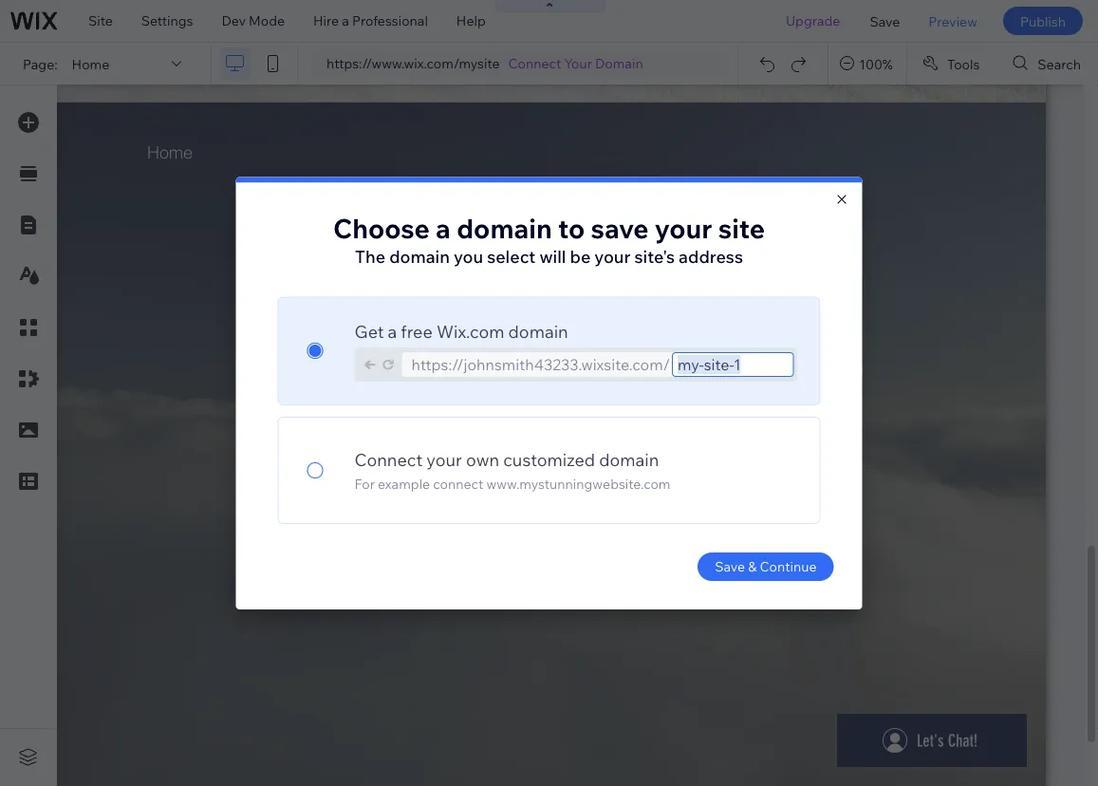 Task type: vqa. For each thing, say whether or not it's contained in the screenshot.
the 50%
no



Task type: locate. For each thing, give the bounding box(es) containing it.
connect up example
[[355, 448, 423, 470]]

connect inside connect your own customized domain for example connect www.mystunningwebsite.com
[[355, 448, 423, 470]]

2 vertical spatial your
[[427, 448, 462, 470]]

get
[[355, 320, 384, 342]]

save inside "button"
[[715, 558, 745, 575]]

2 vertical spatial a
[[388, 320, 397, 342]]

0 vertical spatial connect
[[508, 55, 561, 72]]

save left '&' at the bottom of page
[[715, 558, 745, 575]]

search button
[[998, 43, 1098, 84]]

0 horizontal spatial save
[[715, 558, 745, 575]]

example
[[378, 475, 430, 492]]

2 horizontal spatial a
[[436, 211, 451, 245]]

connect your own customized domain for example connect www.mystunningwebsite.com
[[355, 448, 671, 492]]

hire a professional
[[313, 12, 428, 29]]

1 vertical spatial a
[[436, 211, 451, 245]]

save button
[[856, 0, 915, 42]]

https://www.wix.com/mysite
[[327, 55, 500, 72]]

0 vertical spatial your
[[655, 211, 712, 245]]

continue
[[760, 558, 817, 575]]

0 horizontal spatial your
[[427, 448, 462, 470]]

home
[[72, 55, 109, 72]]

select
[[487, 246, 536, 267]]

a inside choose a domain to save your site the domain you select will be your site's address
[[436, 211, 451, 245]]

a right hire
[[342, 12, 349, 29]]

domain down choose
[[389, 246, 450, 267]]

domain
[[457, 211, 552, 245], [389, 246, 450, 267], [508, 320, 568, 342], [599, 448, 659, 470]]

will
[[540, 246, 566, 267]]

a
[[342, 12, 349, 29], [436, 211, 451, 245], [388, 320, 397, 342]]

choose a domain to save your site the domain you select will be your site's address
[[333, 211, 765, 267]]

connect left "your"
[[508, 55, 561, 72]]

tools
[[947, 55, 980, 72]]

your up address
[[655, 211, 712, 245]]

0 vertical spatial a
[[342, 12, 349, 29]]

search
[[1038, 55, 1081, 72]]

the
[[355, 246, 386, 267]]

1 vertical spatial your
[[595, 246, 631, 267]]

1 horizontal spatial a
[[388, 320, 397, 342]]

0 vertical spatial save
[[870, 13, 900, 29]]

mode
[[249, 12, 285, 29]]

a for professional
[[342, 12, 349, 29]]

1 horizontal spatial save
[[870, 13, 900, 29]]

0 horizontal spatial a
[[342, 12, 349, 29]]

customized
[[503, 448, 595, 470]]

1 horizontal spatial your
[[595, 246, 631, 267]]

free
[[401, 320, 433, 342]]

you
[[454, 246, 483, 267]]

www.mystunningwebsite.com
[[487, 475, 671, 492]]

hire
[[313, 12, 339, 29]]

save for save
[[870, 13, 900, 29]]

a right choose
[[436, 211, 451, 245]]

site's
[[635, 246, 675, 267]]

save & continue
[[715, 558, 817, 575]]

preview
[[929, 13, 978, 29]]

upgrade
[[786, 12, 841, 29]]

publish
[[1021, 13, 1066, 29]]

your
[[655, 211, 712, 245], [595, 246, 631, 267], [427, 448, 462, 470]]

0 horizontal spatial connect
[[355, 448, 423, 470]]

a for domain
[[436, 211, 451, 245]]

save up 100%
[[870, 13, 900, 29]]

1 vertical spatial connect
[[355, 448, 423, 470]]

&
[[748, 558, 757, 575]]

your down save
[[595, 246, 631, 267]]

save
[[870, 13, 900, 29], [715, 558, 745, 575]]

domain up www.mystunningwebsite.com
[[599, 448, 659, 470]]

your up connect
[[427, 448, 462, 470]]

connect
[[508, 55, 561, 72], [355, 448, 423, 470]]

1 vertical spatial save
[[715, 558, 745, 575]]

a right get
[[388, 320, 397, 342]]

None text field
[[672, 352, 794, 377]]

domain
[[595, 55, 643, 72]]

tools button
[[908, 43, 997, 84]]

save inside button
[[870, 13, 900, 29]]

site
[[88, 12, 113, 29]]

a for free
[[388, 320, 397, 342]]



Task type: describe. For each thing, give the bounding box(es) containing it.
domain up https://johnsmith43233.wixsite.com/
[[508, 320, 568, 342]]

address
[[679, 246, 743, 267]]

settings
[[141, 12, 193, 29]]

your
[[564, 55, 592, 72]]

help
[[457, 12, 486, 29]]

save
[[591, 211, 649, 245]]

publish button
[[1003, 7, 1083, 35]]

domain inside connect your own customized domain for example connect www.mystunningwebsite.com
[[599, 448, 659, 470]]

get a free wix.com domain
[[355, 320, 568, 342]]

your inside connect your own customized domain for example connect www.mystunningwebsite.com
[[427, 448, 462, 470]]

https://johnsmith43233.wixsite.com/
[[412, 355, 670, 374]]

domain up select
[[457, 211, 552, 245]]

site
[[718, 211, 765, 245]]

100% button
[[829, 43, 907, 84]]

save & continue button
[[698, 552, 834, 581]]

choose
[[333, 211, 430, 245]]

preview button
[[915, 0, 992, 42]]

connect
[[433, 475, 484, 492]]

wix.com
[[437, 320, 505, 342]]

own
[[466, 448, 500, 470]]

to
[[558, 211, 585, 245]]

2 horizontal spatial your
[[655, 211, 712, 245]]

1 horizontal spatial connect
[[508, 55, 561, 72]]

dev mode
[[222, 12, 285, 29]]

https://www.wix.com/mysite connect your domain
[[327, 55, 643, 72]]

100%
[[859, 55, 893, 72]]

be
[[570, 246, 591, 267]]

dev
[[222, 12, 246, 29]]

save for save & continue
[[715, 558, 745, 575]]

professional
[[352, 12, 428, 29]]

for
[[355, 475, 375, 492]]



